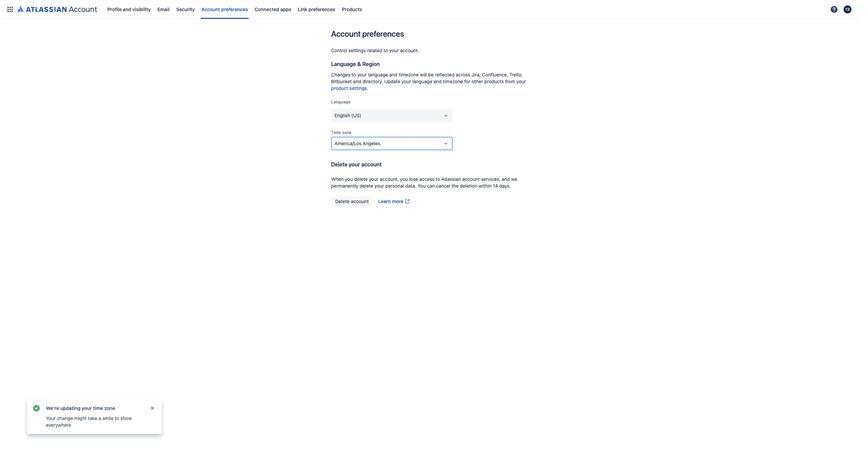 Task type: locate. For each thing, give the bounding box(es) containing it.
0 vertical spatial language
[[331, 61, 356, 67]]

and inside the profile and visibility link
[[123, 6, 131, 12]]

preferences up control settings related to your account.
[[363, 29, 404, 38]]

timezone left the will
[[399, 72, 419, 78]]

zone
[[342, 130, 352, 135], [104, 406, 115, 411]]

help image
[[831, 5, 839, 13]]

permanently
[[331, 183, 359, 189]]

preferences right 'link'
[[309, 6, 335, 12]]

account preferences inside manage profile menu element
[[202, 6, 248, 12]]

services,
[[481, 176, 501, 182]]

banner containing profile and visibility
[[0, 0, 860, 19]]

when you delete your account, you lose access to atlassian account services, and we permanently delete your personal data. you can cancel the deletion within 14 days.
[[331, 176, 518, 189]]

account preferences
[[202, 6, 248, 12], [331, 29, 404, 38]]

within
[[479, 183, 492, 189]]

0 horizontal spatial language
[[368, 72, 388, 78]]

timezone
[[399, 72, 419, 78], [443, 79, 463, 84]]

language & region
[[331, 61, 380, 67]]

account right security on the left top of the page
[[202, 6, 220, 12]]

your
[[389, 48, 399, 53], [358, 72, 367, 78], [402, 79, 411, 84], [517, 79, 527, 84], [349, 162, 360, 168], [369, 176, 379, 182], [375, 183, 384, 189], [82, 406, 92, 411]]

1 horizontal spatial you
[[400, 176, 408, 182]]

you up permanently at the top of page
[[345, 176, 353, 182]]

account.
[[400, 48, 419, 53]]

1 vertical spatial language
[[413, 79, 433, 84]]

might
[[74, 416, 87, 422]]

a
[[99, 416, 101, 422]]

across
[[456, 72, 471, 78]]

learn
[[379, 199, 391, 204]]

1 vertical spatial timezone
[[443, 79, 463, 84]]

your down trello,
[[517, 79, 527, 84]]

can
[[427, 183, 435, 189]]

when
[[331, 176, 344, 182]]

2 vertical spatial account
[[351, 199, 369, 204]]

access
[[420, 176, 435, 182]]

delete for delete your account
[[331, 162, 348, 168]]

control
[[331, 48, 347, 53]]

delete up when
[[331, 162, 348, 168]]

manage profile menu element
[[4, 0, 829, 19]]

language down the will
[[413, 79, 433, 84]]

from
[[505, 79, 516, 84]]

connected apps
[[255, 6, 291, 12]]

preferences
[[221, 6, 248, 12], [309, 6, 335, 12], [363, 29, 404, 38]]

more
[[392, 199, 404, 204]]

time
[[331, 130, 341, 135]]

0 vertical spatial account
[[362, 162, 382, 168]]

product
[[331, 85, 348, 91]]

0 vertical spatial account
[[202, 6, 220, 12]]

delete down delete your account at the top
[[354, 176, 368, 182]]

0 horizontal spatial preferences
[[221, 6, 248, 12]]

2 language from the top
[[331, 99, 351, 105]]

0 horizontal spatial zone
[[104, 406, 115, 411]]

link
[[298, 6, 307, 12]]

delete inside button
[[335, 199, 350, 204]]

to down language & region
[[352, 72, 356, 78]]

None text field
[[335, 112, 336, 119]]

account
[[362, 162, 382, 168], [463, 176, 480, 182], [351, 199, 369, 204]]

while
[[102, 416, 114, 422]]

show
[[121, 416, 132, 422]]

account up control
[[331, 29, 361, 38]]

0 horizontal spatial you
[[345, 176, 353, 182]]

we're
[[46, 406, 59, 411]]

and up update
[[390, 72, 398, 78]]

preferences for link preferences link
[[309, 6, 335, 12]]

your left account,
[[369, 176, 379, 182]]

account down permanently at the top of page
[[351, 199, 369, 204]]

account
[[202, 6, 220, 12], [331, 29, 361, 38]]

you up data. at top left
[[400, 176, 408, 182]]

0 horizontal spatial account preferences
[[202, 6, 248, 12]]

directory.
[[363, 79, 383, 84]]

delete
[[354, 176, 368, 182], [360, 183, 373, 189]]

settings
[[349, 48, 366, 53]]

account down angeles
[[362, 162, 382, 168]]

to right the while
[[115, 416, 119, 422]]

your
[[46, 416, 56, 422]]

reflected
[[435, 72, 455, 78]]

to
[[384, 48, 388, 53], [352, 72, 356, 78], [436, 176, 441, 182], [115, 416, 119, 422]]

your right update
[[402, 79, 411, 84]]

to up cancel
[[436, 176, 441, 182]]

your change might take a while to show everywhere
[[46, 416, 132, 428]]

account inside manage profile menu element
[[202, 6, 220, 12]]

14
[[493, 183, 498, 189]]

preferences left connected on the top left
[[221, 6, 248, 12]]

your left account.
[[389, 48, 399, 53]]

0 vertical spatial language
[[368, 72, 388, 78]]

profile and visibility link
[[105, 4, 153, 15]]

0 vertical spatial account preferences
[[202, 6, 248, 12]]

1 horizontal spatial preferences
[[309, 6, 335, 12]]

switch to... image
[[6, 5, 14, 13]]

to right related
[[384, 48, 388, 53]]

and right profile
[[123, 6, 131, 12]]

delete down permanently at the top of page
[[335, 199, 350, 204]]

america/los
[[335, 141, 362, 146]]

your down "&"
[[358, 72, 367, 78]]

open image
[[442, 140, 450, 148]]

1 vertical spatial delete
[[335, 199, 350, 204]]

0 horizontal spatial timezone
[[399, 72, 419, 78]]

you
[[345, 176, 353, 182], [400, 176, 408, 182]]

security
[[176, 6, 195, 12]]

link preferences
[[298, 6, 335, 12]]

1 horizontal spatial zone
[[342, 130, 352, 135]]

0 horizontal spatial account
[[202, 6, 220, 12]]

timezone down reflected
[[443, 79, 463, 84]]

1 vertical spatial account preferences
[[331, 29, 404, 38]]

language up directory.
[[368, 72, 388, 78]]

zone right the time
[[342, 130, 352, 135]]

delete up delete account
[[360, 183, 373, 189]]

1 horizontal spatial account preferences
[[331, 29, 404, 38]]

products link
[[340, 4, 364, 15]]

language
[[331, 61, 356, 67], [331, 99, 351, 105]]

2 you from the left
[[400, 176, 408, 182]]

language for language
[[331, 99, 351, 105]]

1 vertical spatial language
[[331, 99, 351, 105]]

products
[[342, 6, 362, 12]]

1 horizontal spatial account
[[331, 29, 361, 38]]

everywhere
[[46, 423, 71, 428]]

connected apps link
[[253, 4, 293, 15]]

1 vertical spatial account
[[463, 176, 480, 182]]

related
[[367, 48, 383, 53]]

visibility
[[133, 6, 151, 12]]

changes to your language and timezone will be reflected across jira, confluence, trello, bitbucket and directory. update your language and timezone for other products from your product settings.
[[331, 72, 527, 91]]

other
[[472, 79, 483, 84]]

banner
[[0, 0, 860, 19]]

update
[[385, 79, 401, 84]]

delete
[[331, 162, 348, 168], [335, 199, 350, 204]]

days.
[[500, 183, 511, 189]]

you
[[418, 183, 426, 189]]

account up deletion
[[463, 176, 480, 182]]

connected
[[255, 6, 279, 12]]

language up changes
[[331, 61, 356, 67]]

and up 'days.' on the right of the page
[[502, 176, 510, 182]]

language up english
[[331, 99, 351, 105]]

0 vertical spatial delete
[[331, 162, 348, 168]]

1 language from the top
[[331, 61, 356, 67]]

settings.
[[350, 85, 369, 91]]

language
[[368, 72, 388, 78], [413, 79, 433, 84]]

1 vertical spatial zone
[[104, 406, 115, 411]]

zone up the while
[[104, 406, 115, 411]]

and
[[123, 6, 131, 12], [390, 72, 398, 78], [353, 79, 361, 84], [434, 79, 442, 84], [502, 176, 510, 182]]

time zone
[[331, 130, 352, 135]]



Task type: vqa. For each thing, say whether or not it's contained in the screenshot.
the this?
no



Task type: describe. For each thing, give the bounding box(es) containing it.
data.
[[406, 183, 417, 189]]

learn more image
[[405, 199, 411, 204]]

america/los angeles
[[335, 141, 380, 146]]

and inside when you delete your account, you lose access to atlassian account services, and we permanently delete your personal data. you can cancel the deletion within 14 days.
[[502, 176, 510, 182]]

products
[[485, 79, 504, 84]]

changes
[[331, 72, 351, 78]]

cancel
[[436, 183, 451, 189]]

the
[[452, 183, 459, 189]]

english (us)
[[335, 113, 362, 118]]

delete your account
[[331, 162, 382, 168]]

region
[[363, 61, 380, 67]]

link preferences link
[[296, 4, 338, 15]]

control settings related to your account.
[[331, 48, 419, 53]]

product settings. link
[[331, 85, 369, 91]]

change
[[57, 416, 73, 422]]

angeles
[[363, 141, 380, 146]]

we
[[512, 176, 518, 182]]

lose
[[409, 176, 418, 182]]

0 vertical spatial delete
[[354, 176, 368, 182]]

english
[[335, 113, 350, 118]]

updating
[[60, 406, 81, 411]]

learn more link
[[375, 196, 415, 207]]

profile and visibility
[[107, 6, 151, 12]]

account image
[[844, 5, 852, 13]]

your down america/los angeles
[[349, 162, 360, 168]]

jira,
[[472, 72, 481, 78]]

be
[[429, 72, 434, 78]]

account preferences link
[[200, 4, 250, 15]]

1 vertical spatial delete
[[360, 183, 373, 189]]

learn more
[[379, 199, 404, 204]]

security link
[[174, 4, 197, 15]]

delete account
[[335, 199, 369, 204]]

for
[[465, 79, 471, 84]]

trello,
[[510, 72, 523, 78]]

1 vertical spatial account
[[331, 29, 361, 38]]

delete account button
[[331, 196, 373, 207]]

1 horizontal spatial timezone
[[443, 79, 463, 84]]

language for language & region
[[331, 61, 356, 67]]

to inside your change might take a while to show everywhere
[[115, 416, 119, 422]]

deletion
[[460, 183, 478, 189]]

account inside delete account button
[[351, 199, 369, 204]]

will
[[420, 72, 427, 78]]

and down 'be'
[[434, 79, 442, 84]]

apps
[[281, 6, 291, 12]]

confluence,
[[482, 72, 509, 78]]

0 vertical spatial timezone
[[399, 72, 419, 78]]

email link
[[156, 4, 172, 15]]

&
[[358, 61, 361, 67]]

take
[[88, 416, 97, 422]]

delete for delete account
[[335, 199, 350, 204]]

2 horizontal spatial preferences
[[363, 29, 404, 38]]

to inside when you delete your account, you lose access to atlassian account services, and we permanently delete your personal data. you can cancel the deletion within 14 days.
[[436, 176, 441, 182]]

email
[[158, 6, 170, 12]]

we're updating your time zone
[[46, 406, 115, 411]]

and up settings.
[[353, 79, 361, 84]]

1 horizontal spatial language
[[413, 79, 433, 84]]

0 vertical spatial zone
[[342, 130, 352, 135]]

your left time
[[82, 406, 92, 411]]

time
[[93, 406, 103, 411]]

to inside changes to your language and timezone will be reflected across jira, confluence, trello, bitbucket and directory. update your language and timezone for other products from your product settings.
[[352, 72, 356, 78]]

account inside when you delete your account, you lose access to atlassian account services, and we permanently delete your personal data. you can cancel the deletion within 14 days.
[[463, 176, 480, 182]]

profile
[[107, 6, 122, 12]]

preferences for account preferences link
[[221, 6, 248, 12]]

open image
[[442, 112, 450, 120]]

account,
[[380, 176, 399, 182]]

your down account,
[[375, 183, 384, 189]]

(us)
[[352, 113, 362, 118]]

personal
[[386, 183, 404, 189]]

dismiss image
[[150, 406, 155, 411]]

atlassian
[[442, 176, 461, 182]]

bitbucket
[[331, 79, 352, 84]]

1 you from the left
[[345, 176, 353, 182]]



